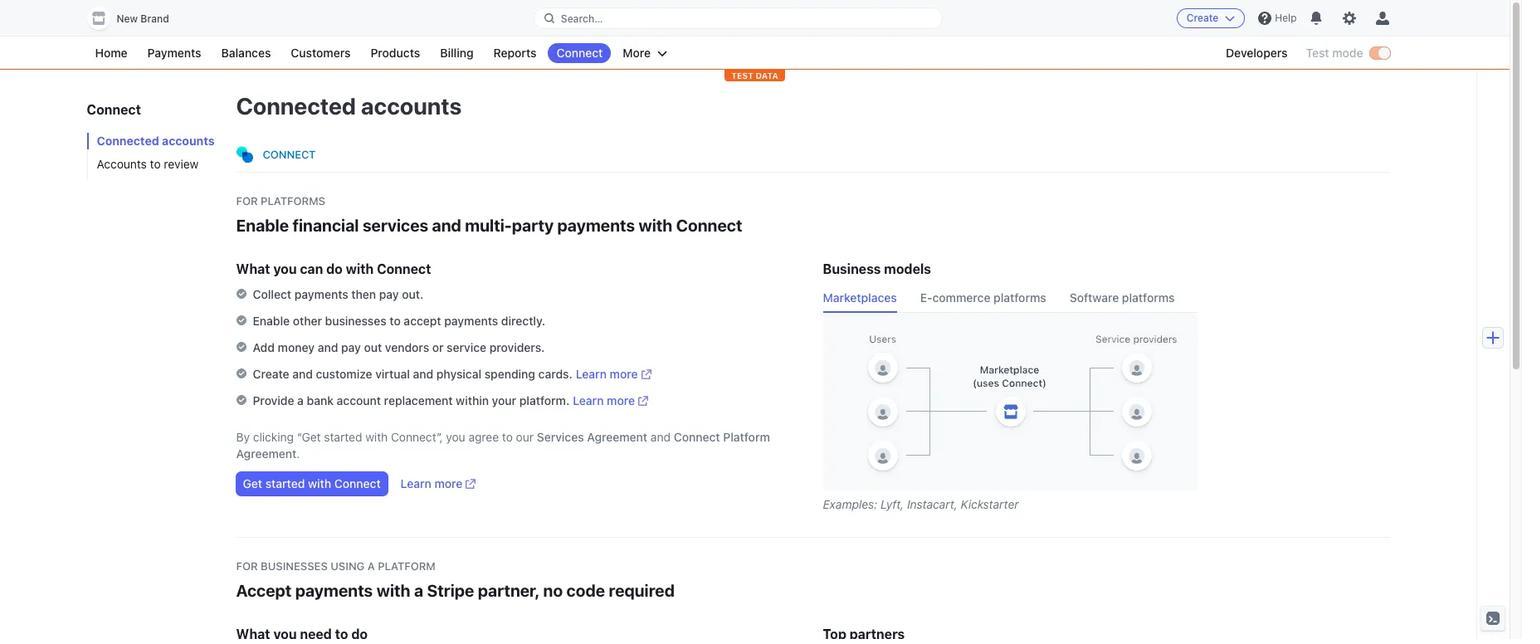 Task type: locate. For each thing, give the bounding box(es) containing it.
2 vertical spatial to
[[502, 430, 513, 444]]

started right the "get"
[[265, 477, 305, 491]]

1 horizontal spatial started
[[324, 430, 362, 444]]

0 horizontal spatial accounts
[[162, 134, 215, 148]]

platforms inside software platforms button
[[1122, 291, 1175, 305]]

0 horizontal spatial agreement
[[236, 447, 297, 461]]

reports link
[[485, 43, 545, 63]]

with
[[639, 216, 673, 235], [346, 262, 374, 276], [365, 430, 388, 444], [308, 477, 331, 491], [377, 581, 410, 600]]

commerce
[[933, 291, 991, 305]]

1 horizontal spatial agreement
[[587, 430, 648, 444]]

learn down connect",
[[401, 477, 432, 491]]

2 vertical spatial more
[[435, 477, 463, 491]]

more right cards. on the bottom left of the page
[[610, 367, 638, 381]]

2 vertical spatial a
[[414, 581, 423, 600]]

1 horizontal spatial to
[[390, 314, 401, 328]]

payments down can at the left of page
[[295, 287, 348, 301]]

create
[[1187, 12, 1219, 24], [253, 367, 289, 381]]

0 vertical spatial learn
[[576, 367, 607, 381]]

1 vertical spatial create
[[253, 367, 289, 381]]

2 for from the top
[[236, 560, 258, 573]]

0 vertical spatial accounts
[[361, 92, 462, 120]]

businesses down then on the left
[[325, 314, 387, 328]]

more for provide a bank account replacement within your platform.
[[607, 393, 635, 408]]

more up the services agreement link
[[607, 393, 635, 408]]

for up the accept
[[236, 560, 258, 573]]

home link
[[87, 43, 136, 63]]

products
[[371, 46, 420, 60]]

add money and pay out vendors or service providers.
[[253, 340, 545, 354]]

1 vertical spatial started
[[265, 477, 305, 491]]

0 vertical spatial enable
[[236, 216, 289, 235]]

test
[[1306, 46, 1330, 60]]

0 vertical spatial you
[[273, 262, 297, 276]]

0 horizontal spatial started
[[265, 477, 305, 491]]

connected accounts down customers link
[[236, 92, 462, 120]]

create up provide
[[253, 367, 289, 381]]

developers
[[1226, 46, 1288, 60]]

started right "get
[[324, 430, 362, 444]]

0 horizontal spatial pay
[[341, 340, 361, 354]]

software platforms button
[[1070, 286, 1185, 313]]

more button
[[615, 43, 676, 63]]

connect inside connect platform agreement
[[674, 430, 720, 444]]

connect inside for platforms enable financial services and multi-party payments with connect
[[676, 216, 743, 235]]

1 vertical spatial businesses
[[261, 560, 328, 573]]

accounts to review
[[97, 157, 199, 171]]

bank
[[307, 393, 334, 408]]

payments down "using"
[[295, 581, 373, 600]]

for inside for platforms enable financial services and multi-party payments with connect
[[236, 194, 258, 208]]

with inside "button"
[[308, 477, 331, 491]]

learn more link down by clicking "get started with connect", you agree to our services agreement and
[[401, 476, 476, 492]]

business
[[823, 262, 881, 276]]

replacement
[[384, 393, 453, 408]]

with inside for platforms enable financial services and multi-party payments with connect
[[639, 216, 673, 235]]

0 horizontal spatial connected
[[97, 134, 159, 148]]

other
[[293, 314, 322, 328]]

platforms for software platforms
[[1122, 291, 1175, 305]]

0 vertical spatial connected accounts
[[236, 92, 462, 120]]

learn for cards.
[[576, 367, 607, 381]]

0 vertical spatial learn more
[[576, 367, 638, 381]]

pay left out.
[[379, 287, 399, 301]]

and left multi-
[[432, 216, 461, 235]]

connect
[[263, 148, 316, 161]]

e-commerce platforms
[[920, 291, 1047, 305]]

platforms inside for platforms enable financial services and multi-party payments with connect
[[261, 194, 325, 208]]

Search… text field
[[534, 8, 942, 29]]

0 vertical spatial create
[[1187, 12, 1219, 24]]

more down by clicking "get started with connect", you agree to our services agreement and
[[435, 477, 463, 491]]

0 vertical spatial more
[[610, 367, 638, 381]]

payments inside for businesses using a platform accept payments with a stripe partner, no code required
[[295, 581, 373, 600]]

developers link
[[1218, 43, 1296, 63]]

then
[[351, 287, 376, 301]]

customers link
[[283, 43, 359, 63]]

directly.
[[501, 314, 545, 328]]

agreement inside connect platform agreement
[[236, 447, 297, 461]]

for
[[236, 194, 258, 208], [236, 560, 258, 573]]

1 horizontal spatial connected
[[236, 92, 356, 120]]

accounts up review
[[162, 134, 215, 148]]

agreement right services
[[587, 430, 648, 444]]

learn more up the services agreement link
[[573, 393, 635, 408]]

2 horizontal spatial platforms
[[1122, 291, 1175, 305]]

1 vertical spatial learn more link
[[573, 393, 648, 409]]

learn more right cards. on the bottom left of the page
[[576, 367, 638, 381]]

connected accounts
[[236, 92, 462, 120], [97, 134, 215, 148]]

0 horizontal spatial connected accounts
[[97, 134, 215, 148]]

connect link
[[548, 43, 611, 63]]

1 horizontal spatial platforms
[[994, 291, 1047, 305]]

1 horizontal spatial create
[[1187, 12, 1219, 24]]

0 vertical spatial businesses
[[325, 314, 387, 328]]

you left agree
[[446, 430, 465, 444]]

learn more link right cards. on the bottom left of the page
[[576, 366, 651, 383]]

enable
[[236, 216, 289, 235], [253, 314, 290, 328]]

payments
[[147, 46, 201, 60]]

customers
[[291, 46, 351, 60]]

1 vertical spatial a
[[368, 560, 375, 573]]

for for accept payments with a stripe partner, no code required
[[236, 560, 258, 573]]

to up add money and pay out vendors or service providers.
[[390, 314, 401, 328]]

enable other businesses to accept payments directly.
[[253, 314, 545, 328]]

a left bank
[[297, 393, 304, 408]]

create inside button
[[1187, 12, 1219, 24]]

0 vertical spatial for
[[236, 194, 258, 208]]

0 horizontal spatial platforms
[[261, 194, 325, 208]]

pay left out
[[341, 340, 361, 354]]

spending
[[485, 367, 535, 381]]

learn right cards. on the bottom left of the page
[[576, 367, 607, 381]]

0 horizontal spatial you
[[273, 262, 297, 276]]

learn more link
[[576, 366, 651, 383], [573, 393, 648, 409], [401, 476, 476, 492]]

1 vertical spatial connected accounts
[[97, 134, 215, 148]]

platforms
[[261, 194, 325, 208], [994, 291, 1047, 305], [1122, 291, 1175, 305]]

businesses up the accept
[[261, 560, 328, 573]]

provide a bank account replacement within your platform.
[[253, 393, 570, 408]]

connect platform agreement link
[[236, 430, 770, 461]]

a
[[297, 393, 304, 408], [368, 560, 375, 573], [414, 581, 423, 600]]

for inside for businesses using a platform accept payments with a stripe partner, no code required
[[236, 560, 258, 573]]

learn more link up the services agreement link
[[573, 393, 648, 409]]

you left can at the left of page
[[273, 262, 297, 276]]

connect
[[557, 46, 603, 60], [87, 102, 141, 117], [676, 216, 743, 235], [377, 262, 431, 276], [674, 430, 720, 444], [334, 477, 381, 491]]

1 vertical spatial learn more
[[573, 393, 635, 408]]

platforms for for platforms enable financial services and multi-party payments with connect
[[261, 194, 325, 208]]

accounts down products link
[[361, 92, 462, 120]]

kickstarter
[[961, 497, 1019, 511]]

0 vertical spatial connected
[[236, 92, 356, 120]]

cards.
[[538, 367, 573, 381]]

learn more down connect",
[[401, 477, 463, 491]]

for up what
[[236, 194, 258, 208]]

connected up accounts
[[97, 134, 159, 148]]

get
[[243, 477, 262, 491]]

platforms inside e-commerce platforms button
[[994, 291, 1047, 305]]

products link
[[362, 43, 429, 63]]

platforms up financial
[[261, 194, 325, 208]]

connected
[[236, 92, 356, 120], [97, 134, 159, 148]]

platforms right commerce
[[994, 291, 1047, 305]]

1 vertical spatial for
[[236, 560, 258, 573]]

stripe
[[427, 581, 474, 600]]

0 horizontal spatial to
[[150, 157, 161, 171]]

connect inside "button"
[[334, 477, 381, 491]]

agreement down clicking
[[236, 447, 297, 461]]

connected accounts up accounts to review link
[[97, 134, 215, 148]]

agreement
[[587, 430, 648, 444], [236, 447, 297, 461]]

2 horizontal spatial to
[[502, 430, 513, 444]]

0 horizontal spatial a
[[297, 393, 304, 408]]

0 vertical spatial learn more link
[[576, 366, 651, 383]]

what
[[236, 262, 270, 276]]

1 vertical spatial pay
[[341, 340, 361, 354]]

more
[[610, 367, 638, 381], [607, 393, 635, 408], [435, 477, 463, 491]]

2 vertical spatial learn more link
[[401, 476, 476, 492]]

review
[[164, 157, 199, 171]]

accept
[[236, 581, 292, 600]]

create up developers link
[[1187, 12, 1219, 24]]

to down "connected accounts" link
[[150, 157, 161, 171]]

1 vertical spatial connected
[[97, 134, 159, 148]]

you
[[273, 262, 297, 276], [446, 430, 465, 444]]

2 horizontal spatial a
[[414, 581, 423, 600]]

to left our
[[502, 430, 513, 444]]

money
[[278, 340, 315, 354]]

partner,
[[478, 581, 540, 600]]

0 horizontal spatial create
[[253, 367, 289, 381]]

billing link
[[432, 43, 482, 63]]

businesses
[[325, 314, 387, 328], [261, 560, 328, 573]]

1 vertical spatial you
[[446, 430, 465, 444]]

0 vertical spatial pay
[[379, 287, 399, 301]]

a right "using"
[[368, 560, 375, 573]]

our
[[516, 430, 534, 444]]

enable down collect
[[253, 314, 290, 328]]

billing
[[440, 46, 474, 60]]

balances link
[[213, 43, 279, 63]]

connected up connect
[[236, 92, 356, 120]]

1 vertical spatial learn
[[573, 393, 604, 408]]

e-commerce platforms button
[[920, 286, 1057, 313]]

learn
[[576, 367, 607, 381], [573, 393, 604, 408], [401, 477, 432, 491]]

clicking
[[253, 430, 294, 444]]

payments inside for platforms enable financial services and multi-party payments with connect
[[557, 216, 635, 235]]

payments
[[557, 216, 635, 235], [295, 287, 348, 301], [444, 314, 498, 328], [295, 581, 373, 600]]

1 for from the top
[[236, 194, 258, 208]]

1 vertical spatial more
[[607, 393, 635, 408]]

to
[[150, 157, 161, 171], [390, 314, 401, 328], [502, 430, 513, 444]]

platforms right the software
[[1122, 291, 1175, 305]]

enable up what
[[236, 216, 289, 235]]

provide
[[253, 393, 294, 408]]

and
[[432, 216, 461, 235], [318, 340, 338, 354], [292, 367, 313, 381], [413, 367, 434, 381], [651, 430, 671, 444]]

payments right party
[[557, 216, 635, 235]]

1 horizontal spatial pay
[[379, 287, 399, 301]]

platform
[[378, 560, 436, 573]]

brand
[[141, 12, 169, 25]]

platform
[[723, 430, 770, 444]]

a down platform
[[414, 581, 423, 600]]

learn up the services agreement link
[[573, 393, 604, 408]]

pay for out.
[[379, 287, 399, 301]]

1 vertical spatial agreement
[[236, 447, 297, 461]]



Task type: vqa. For each thing, say whether or not it's contained in the screenshot.
the right "Products"
no



Task type: describe. For each thing, give the bounding box(es) containing it.
software platforms
[[1070, 291, 1175, 305]]

1 horizontal spatial accounts
[[361, 92, 462, 120]]

businesses inside for businesses using a platform accept payments with a stripe partner, no code required
[[261, 560, 328, 573]]

learn more link for cards.
[[576, 366, 651, 383]]

marketplaces button
[[823, 286, 907, 313]]

customize
[[316, 367, 372, 381]]

out
[[364, 340, 382, 354]]

enable inside for platforms enable financial services and multi-party payments with connect
[[236, 216, 289, 235]]

create and customize virtual and physical spending cards.
[[253, 367, 573, 381]]

new brand
[[117, 12, 169, 25]]

by
[[236, 430, 250, 444]]

home
[[95, 46, 127, 60]]

test mode
[[1306, 46, 1364, 60]]

learn more for provide a bank account replacement within your platform.
[[573, 393, 635, 408]]

and down the money
[[292, 367, 313, 381]]

more for create and customize virtual and physical spending cards.
[[610, 367, 638, 381]]

platform business models examples tab list
[[823, 286, 1198, 313]]

instacart,
[[907, 497, 958, 511]]

by clicking "get started with connect", you agree to our services agreement and
[[236, 430, 674, 444]]

examples:
[[823, 497, 878, 511]]

1 vertical spatial accounts
[[162, 134, 215, 148]]

payments link
[[139, 43, 210, 63]]

reports
[[494, 46, 537, 60]]

Search… search field
[[534, 8, 942, 29]]

add
[[253, 340, 275, 354]]

help button
[[1252, 5, 1304, 32]]

1 vertical spatial to
[[390, 314, 401, 328]]

can
[[300, 262, 323, 276]]

account
[[337, 393, 381, 408]]

0 vertical spatial agreement
[[587, 430, 648, 444]]

virtual
[[375, 367, 410, 381]]

more
[[623, 46, 651, 60]]

out.
[[402, 287, 424, 301]]

pay for out
[[341, 340, 361, 354]]

test
[[731, 71, 754, 81]]

0 vertical spatial to
[[150, 157, 161, 171]]

started inside "button"
[[265, 477, 305, 491]]

create for create
[[1187, 12, 1219, 24]]

create button
[[1177, 8, 1246, 28]]

for for enable financial services and multi-party payments with connect
[[236, 194, 258, 208]]

data
[[756, 71, 779, 81]]

party
[[512, 216, 554, 235]]

required
[[609, 581, 675, 600]]

within
[[456, 393, 489, 408]]

using
[[331, 560, 365, 573]]

or
[[432, 340, 444, 354]]

create for create and customize virtual and physical spending cards.
[[253, 367, 289, 381]]

with inside for businesses using a platform accept payments with a stripe partner, no code required
[[377, 581, 410, 600]]

1 horizontal spatial you
[[446, 430, 465, 444]]

learn for platform.
[[573, 393, 604, 408]]

learn more for create and customize virtual and physical spending cards.
[[576, 367, 638, 381]]

2 vertical spatial learn more
[[401, 477, 463, 491]]

lyft,
[[881, 497, 904, 511]]

mode
[[1333, 46, 1364, 60]]

get started with connect
[[243, 477, 381, 491]]

accounts
[[97, 157, 147, 171]]

.
[[297, 447, 300, 461]]

1 horizontal spatial a
[[368, 560, 375, 573]]

new brand button
[[87, 7, 186, 30]]

service
[[447, 340, 487, 354]]

balances
[[221, 46, 271, 60]]

services
[[537, 430, 584, 444]]

and up replacement
[[413, 367, 434, 381]]

e-
[[920, 291, 933, 305]]

do
[[326, 262, 343, 276]]

get started with connect button
[[236, 472, 387, 496]]

payments up service
[[444, 314, 498, 328]]

accounts to review link
[[87, 156, 220, 173]]

1 vertical spatial enable
[[253, 314, 290, 328]]

learn more link for platform.
[[573, 393, 648, 409]]

0 vertical spatial started
[[324, 430, 362, 444]]

providers.
[[490, 340, 545, 354]]

services
[[363, 216, 428, 235]]

2 vertical spatial learn
[[401, 477, 432, 491]]

and right the services agreement link
[[651, 430, 671, 444]]

collect payments then pay out.
[[253, 287, 424, 301]]

vendors
[[385, 340, 429, 354]]

services agreement link
[[537, 430, 648, 444]]

examples: lyft, instacart, kickstarter
[[823, 497, 1019, 511]]

and up customize at left
[[318, 340, 338, 354]]

collect
[[253, 287, 291, 301]]

marketplaces
[[823, 291, 897, 305]]

1 horizontal spatial connected accounts
[[236, 92, 462, 120]]

for businesses using a platform accept payments with a stripe partner, no code required
[[236, 560, 675, 600]]

connected accounts inside "connected accounts" link
[[97, 134, 215, 148]]

multi-
[[465, 216, 512, 235]]

search…
[[561, 12, 603, 24]]

help
[[1275, 12, 1297, 24]]

connected accounts link
[[87, 133, 220, 149]]

and inside for platforms enable financial services and multi-party payments with connect
[[432, 216, 461, 235]]

connect platform agreement
[[236, 430, 770, 461]]

models
[[884, 262, 931, 276]]

physical
[[437, 367, 482, 381]]

for platforms enable financial services and multi-party payments with connect
[[236, 194, 743, 235]]

software
[[1070, 291, 1119, 305]]

new
[[117, 12, 138, 25]]

test data
[[731, 71, 779, 81]]

connect",
[[391, 430, 443, 444]]

no
[[543, 581, 563, 600]]

what you can do with connect
[[236, 262, 431, 276]]

0 vertical spatial a
[[297, 393, 304, 408]]

your
[[492, 393, 516, 408]]



